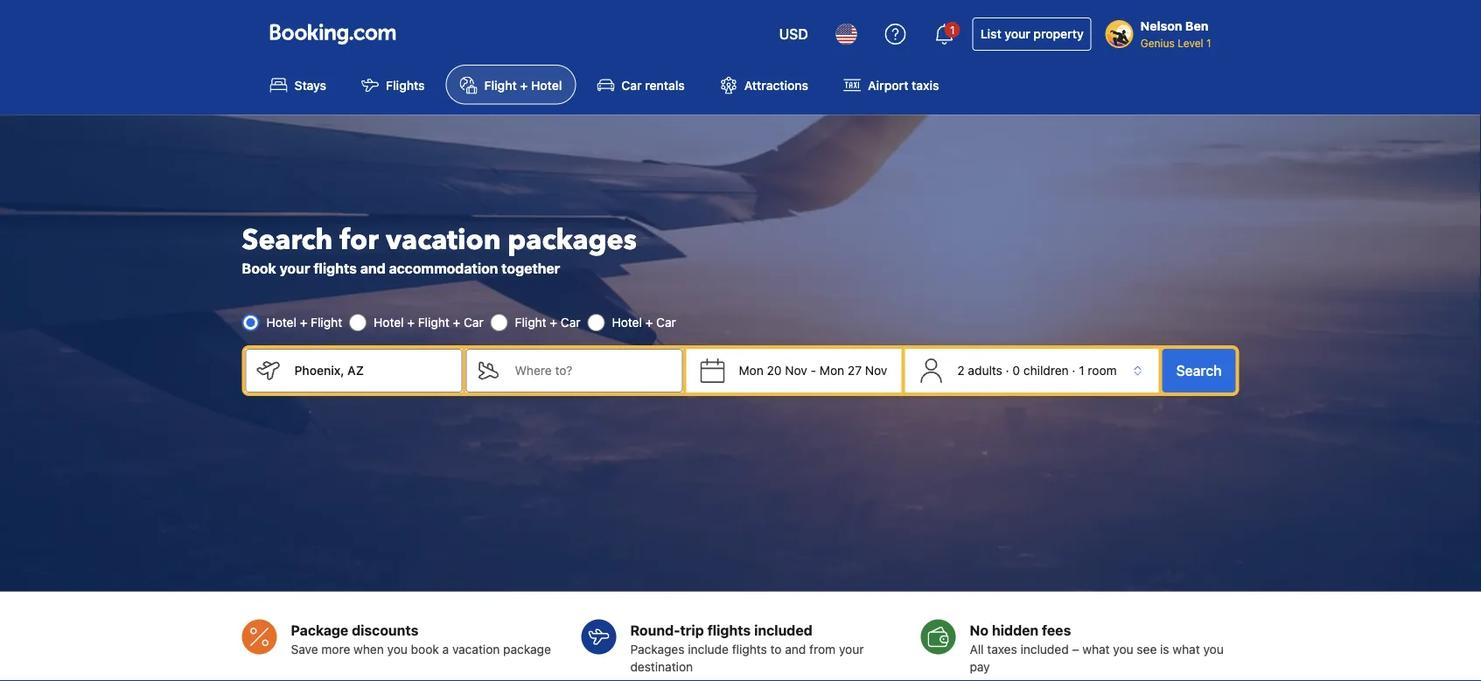 Task type: describe. For each thing, give the bounding box(es) containing it.
0
[[1013, 363, 1020, 378]]

a
[[442, 642, 449, 657]]

1 inside 'nelson ben genius level 1'
[[1206, 37, 1211, 49]]

+ for hotel + car
[[645, 315, 653, 330]]

27
[[848, 363, 862, 378]]

Where to? field
[[501, 349, 683, 393]]

to
[[770, 642, 782, 657]]

taxis
[[912, 78, 939, 92]]

together
[[501, 260, 560, 277]]

airport taxis
[[868, 78, 939, 92]]

children
[[1023, 363, 1069, 378]]

car rentals
[[621, 78, 685, 92]]

package
[[503, 642, 551, 657]]

for
[[340, 221, 379, 259]]

property
[[1034, 27, 1084, 41]]

+ for flight + hotel
[[520, 78, 528, 92]]

attractions
[[744, 78, 808, 92]]

1 vertical spatial flights
[[707, 622, 751, 639]]

2 what from the left
[[1173, 642, 1200, 657]]

hidden
[[992, 622, 1039, 639]]

and inside round-trip flights included packages include flights to and from your destination
[[785, 642, 806, 657]]

0 vertical spatial your
[[1005, 27, 1030, 41]]

hotel + flight
[[266, 315, 342, 330]]

–
[[1072, 642, 1079, 657]]

round-
[[630, 622, 680, 639]]

usd
[[779, 26, 808, 42]]

rentals
[[645, 78, 685, 92]]

ben
[[1185, 19, 1209, 33]]

search for search for vacation packages book your flights and accommodation together
[[242, 221, 333, 259]]

airport taxis link
[[829, 65, 953, 104]]

fees
[[1042, 622, 1071, 639]]

vacation inside search for vacation packages book your flights and accommodation together
[[386, 221, 501, 259]]

-
[[811, 363, 816, 378]]

taxes
[[987, 642, 1017, 657]]

more
[[321, 642, 350, 657]]

+ for flight + car
[[550, 315, 557, 330]]

usd button
[[769, 13, 819, 55]]

and inside search for vacation packages book your flights and accommodation together
[[360, 260, 386, 277]]

stays
[[294, 78, 326, 92]]

hotel for hotel + flight
[[266, 315, 297, 330]]

is
[[1160, 642, 1169, 657]]

2 nov from the left
[[865, 363, 887, 378]]

1 horizontal spatial 1
[[1079, 363, 1084, 378]]

1 button
[[924, 13, 966, 55]]

book
[[411, 642, 439, 657]]

hotel for hotel + flight + car
[[374, 315, 404, 330]]

booking.com online hotel reservations image
[[270, 24, 396, 45]]

flights for for
[[313, 260, 357, 277]]

no
[[970, 622, 989, 639]]

flights
[[386, 78, 425, 92]]

flight + hotel link
[[446, 65, 576, 104]]

packages
[[630, 642, 685, 657]]

included inside 'no hidden fees all taxes included – what you see is what you pay'
[[1021, 642, 1069, 657]]

all
[[970, 642, 984, 657]]

discounts
[[352, 622, 419, 639]]

accommodation
[[389, 260, 498, 277]]



Task type: locate. For each thing, give the bounding box(es) containing it.
0 horizontal spatial search
[[242, 221, 333, 259]]

flight
[[484, 78, 517, 92], [311, 315, 342, 330], [418, 315, 449, 330], [515, 315, 546, 330]]

1 nov from the left
[[785, 363, 807, 378]]

destination
[[630, 660, 693, 674]]

your right list at the right top of the page
[[1005, 27, 1030, 41]]

0 vertical spatial and
[[360, 260, 386, 277]]

0 horizontal spatial you
[[387, 642, 408, 657]]

stays link
[[256, 65, 340, 104]]

1 horizontal spatial mon
[[820, 363, 844, 378]]

search for vacation packages book your flights and accommodation together
[[242, 221, 637, 277]]

car inside the car rentals link
[[621, 78, 642, 92]]

what right –
[[1082, 642, 1110, 657]]

1 left list at the right top of the page
[[950, 24, 955, 36]]

and down for
[[360, 260, 386, 277]]

level
[[1178, 37, 1203, 49]]

package discounts save more when you book a vacation package
[[291, 622, 551, 657]]

0 vertical spatial included
[[754, 622, 813, 639]]

2 · from the left
[[1072, 363, 1076, 378]]

list your property link
[[973, 17, 1092, 51]]

nov
[[785, 363, 807, 378], [865, 363, 887, 378]]

0 horizontal spatial included
[[754, 622, 813, 639]]

0 horizontal spatial your
[[280, 260, 310, 277]]

0 horizontal spatial 1
[[950, 24, 955, 36]]

2
[[957, 363, 965, 378]]

2 mon from the left
[[820, 363, 844, 378]]

your inside search for vacation packages book your flights and accommodation together
[[280, 260, 310, 277]]

1 horizontal spatial ·
[[1072, 363, 1076, 378]]

your
[[1005, 27, 1030, 41], [280, 260, 310, 277], [839, 642, 864, 657]]

mon
[[739, 363, 764, 378], [820, 363, 844, 378]]

what
[[1082, 642, 1110, 657], [1173, 642, 1200, 657]]

2 horizontal spatial you
[[1203, 642, 1224, 657]]

search inside search for vacation packages book your flights and accommodation together
[[242, 221, 333, 259]]

· left 0
[[1006, 363, 1009, 378]]

hotel + car
[[612, 315, 676, 330]]

1 what from the left
[[1082, 642, 1110, 657]]

room
[[1088, 363, 1117, 378]]

1 vertical spatial and
[[785, 642, 806, 657]]

search inside the "search" button
[[1176, 363, 1222, 379]]

1 horizontal spatial you
[[1113, 642, 1134, 657]]

list
[[980, 27, 1001, 41]]

2 vertical spatial your
[[839, 642, 864, 657]]

no hidden fees all taxes included – what you see is what you pay
[[970, 622, 1224, 674]]

genius
[[1141, 37, 1175, 49]]

flights for trip
[[732, 642, 767, 657]]

you inside package discounts save more when you book a vacation package
[[387, 642, 408, 657]]

flight + hotel
[[484, 78, 562, 92]]

nov right 27
[[865, 363, 887, 378]]

0 horizontal spatial mon
[[739, 363, 764, 378]]

when
[[354, 642, 384, 657]]

1 horizontal spatial included
[[1021, 642, 1069, 657]]

1 left room
[[1079, 363, 1084, 378]]

hotel for hotel + car
[[612, 315, 642, 330]]

Where from? field
[[280, 349, 462, 393]]

included inside round-trip flights included packages include flights to and from your destination
[[754, 622, 813, 639]]

0 vertical spatial 1
[[950, 24, 955, 36]]

1 horizontal spatial your
[[839, 642, 864, 657]]

save
[[291, 642, 318, 657]]

nov left -
[[785, 363, 807, 378]]

package
[[291, 622, 348, 639]]

2 vertical spatial flights
[[732, 642, 767, 657]]

hotel
[[531, 78, 562, 92], [266, 315, 297, 330], [374, 315, 404, 330], [612, 315, 642, 330]]

round-trip flights included packages include flights to and from your destination
[[630, 622, 864, 674]]

+
[[520, 78, 528, 92], [300, 315, 307, 330], [407, 315, 415, 330], [453, 315, 460, 330], [550, 315, 557, 330], [645, 315, 653, 330]]

20
[[767, 363, 782, 378]]

trip
[[680, 622, 704, 639]]

1 horizontal spatial search
[[1176, 363, 1222, 379]]

your right book
[[280, 260, 310, 277]]

flight + car
[[515, 315, 580, 330]]

0 horizontal spatial ·
[[1006, 363, 1009, 378]]

from
[[809, 642, 836, 657]]

flights
[[313, 260, 357, 277], [707, 622, 751, 639], [732, 642, 767, 657]]

1 vertical spatial search
[[1176, 363, 1222, 379]]

included down fees
[[1021, 642, 1069, 657]]

+ for hotel + flight + car
[[407, 315, 415, 330]]

search button
[[1162, 349, 1236, 393]]

1
[[950, 24, 955, 36], [1206, 37, 1211, 49], [1079, 363, 1084, 378]]

you
[[387, 642, 408, 657], [1113, 642, 1134, 657], [1203, 642, 1224, 657]]

flights inside search for vacation packages book your flights and accommodation together
[[313, 260, 357, 277]]

car
[[621, 78, 642, 92], [464, 315, 483, 330], [561, 315, 580, 330], [656, 315, 676, 330]]

flights up include
[[707, 622, 751, 639]]

0 vertical spatial flights
[[313, 260, 357, 277]]

vacation
[[386, 221, 501, 259], [452, 642, 500, 657]]

and
[[360, 260, 386, 277], [785, 642, 806, 657]]

0 vertical spatial vacation
[[386, 221, 501, 259]]

vacation inside package discounts save more when you book a vacation package
[[452, 642, 500, 657]]

1 vertical spatial 1
[[1206, 37, 1211, 49]]

nelson ben genius level 1
[[1141, 19, 1211, 49]]

+ for hotel + flight
[[300, 315, 307, 330]]

1 right level
[[1206, 37, 1211, 49]]

and right to
[[785, 642, 806, 657]]

you left see
[[1113, 642, 1134, 657]]

2 horizontal spatial your
[[1005, 27, 1030, 41]]

flights down for
[[313, 260, 357, 277]]

airport
[[868, 78, 908, 92]]

flights left to
[[732, 642, 767, 657]]

see
[[1137, 642, 1157, 657]]

search for search
[[1176, 363, 1222, 379]]

3 you from the left
[[1203, 642, 1224, 657]]

0 horizontal spatial what
[[1082, 642, 1110, 657]]

1 vertical spatial vacation
[[452, 642, 500, 657]]

1 vertical spatial your
[[280, 260, 310, 277]]

2 vertical spatial 1
[[1079, 363, 1084, 378]]

adults
[[968, 363, 1002, 378]]

mon right -
[[820, 363, 844, 378]]

1 · from the left
[[1006, 363, 1009, 378]]

pay
[[970, 660, 990, 674]]

your inside round-trip flights included packages include flights to and from your destination
[[839, 642, 864, 657]]

included
[[754, 622, 813, 639], [1021, 642, 1069, 657]]

1 horizontal spatial and
[[785, 642, 806, 657]]

mon left the 20
[[739, 363, 764, 378]]

2 adults · 0 children · 1 room
[[957, 363, 1117, 378]]

vacation right a
[[452, 642, 500, 657]]

you right is
[[1203, 642, 1224, 657]]

1 inside button
[[950, 24, 955, 36]]

2 horizontal spatial 1
[[1206, 37, 1211, 49]]

car rentals link
[[583, 65, 699, 104]]

0 vertical spatial search
[[242, 221, 333, 259]]

search
[[242, 221, 333, 259], [1176, 363, 1222, 379]]

mon 20 nov - mon 27 nov
[[739, 363, 887, 378]]

vacation up accommodation
[[386, 221, 501, 259]]

1 you from the left
[[387, 642, 408, 657]]

what right is
[[1173, 642, 1200, 657]]

1 vertical spatial included
[[1021, 642, 1069, 657]]

· right children
[[1072, 363, 1076, 378]]

2 you from the left
[[1113, 642, 1134, 657]]

0 horizontal spatial nov
[[785, 363, 807, 378]]

·
[[1006, 363, 1009, 378], [1072, 363, 1076, 378]]

1 mon from the left
[[739, 363, 764, 378]]

include
[[688, 642, 729, 657]]

0 horizontal spatial and
[[360, 260, 386, 277]]

packages
[[508, 221, 637, 259]]

nelson
[[1141, 19, 1182, 33]]

included up to
[[754, 622, 813, 639]]

attractions link
[[706, 65, 822, 104]]

hotel + flight + car
[[374, 315, 483, 330]]

book
[[242, 260, 276, 277]]

flights link
[[347, 65, 439, 104]]

list your property
[[980, 27, 1084, 41]]

1 horizontal spatial nov
[[865, 363, 887, 378]]

you down "discounts"
[[387, 642, 408, 657]]

your right from
[[839, 642, 864, 657]]

1 horizontal spatial what
[[1173, 642, 1200, 657]]



Task type: vqa. For each thing, say whether or not it's contained in the screenshot.


